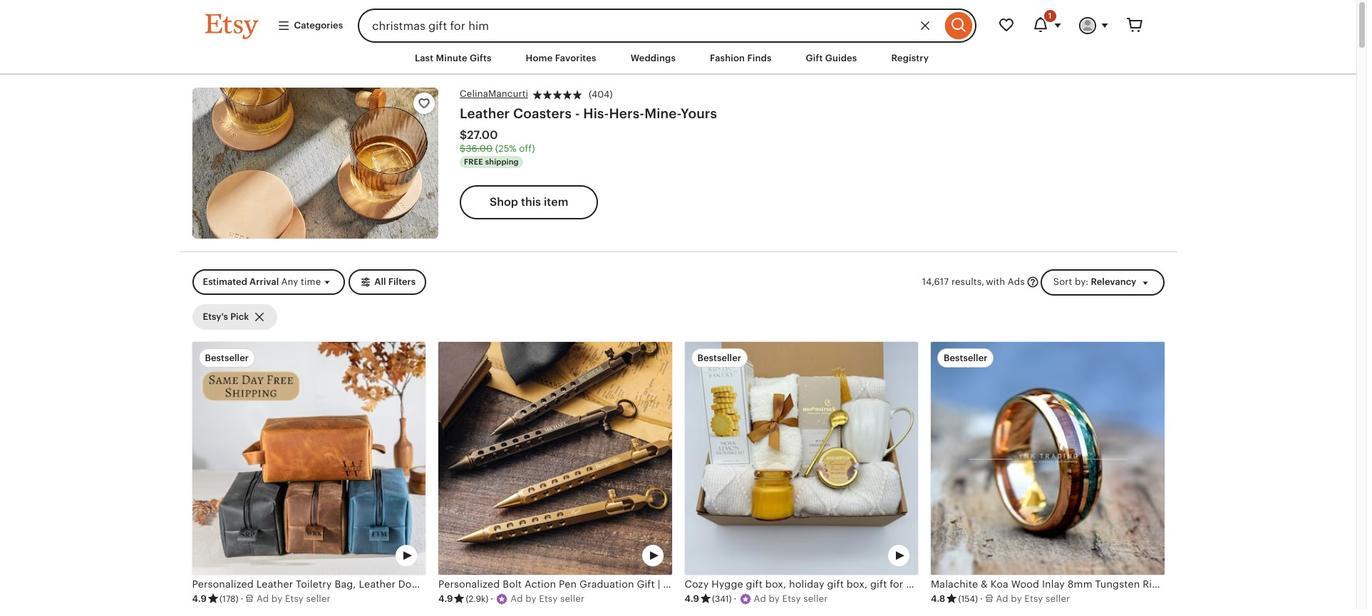 Task type: locate. For each thing, give the bounding box(es) containing it.
36.00
[[466, 143, 493, 154]]

last minute gifts
[[415, 53, 492, 63]]

personalized leather toiletry bag, leather dopp kit groomsmen gift, christmas gift for him, anniversary gift, birthday gift for men, husband image
[[192, 342, 426, 576]]

1 horizontal spatial bestseller
[[698, 353, 742, 364]]

4.9 left (341)
[[685, 594, 700, 605]]

gifts
[[470, 53, 492, 63]]

4.9 left the (178)
[[192, 594, 207, 605]]

27.00
[[467, 128, 498, 142]]

1 vertical spatial $
[[460, 143, 466, 154]]

etsy's pick link
[[192, 304, 277, 330]]

bestseller for (341)
[[698, 353, 742, 364]]

product video element for (2.9k)
[[439, 342, 672, 576]]

categories button
[[266, 13, 354, 39]]

2 · from the left
[[491, 594, 494, 605]]

free
[[464, 158, 483, 166]]

· right (341)
[[734, 594, 737, 605]]

4 · from the left
[[981, 594, 983, 605]]

menu bar
[[179, 43, 1178, 75]]

relevancy
[[1091, 277, 1137, 287]]

shop this item link
[[460, 186, 599, 220]]

gift
[[806, 53, 823, 63]]

gift guides
[[806, 53, 858, 63]]

all filters
[[375, 277, 416, 288]]

with ads
[[986, 277, 1025, 287]]

·
[[241, 594, 243, 605], [491, 594, 494, 605], [734, 594, 737, 605], [981, 594, 983, 605]]

2 horizontal spatial bestseller
[[944, 353, 988, 364]]

2 bestseller from the left
[[698, 353, 742, 364]]

shop this item
[[490, 196, 569, 209]]

3 · from the left
[[734, 594, 737, 605]]

yours
[[681, 107, 718, 121]]

celinamancurti link
[[460, 88, 529, 101]]

results,
[[952, 277, 985, 287]]

bestseller for (178)
[[205, 353, 249, 364]]

time
[[301, 277, 321, 288]]

0 horizontal spatial 4.9
[[192, 594, 207, 605]]

(178)
[[220, 594, 239, 604]]

(154)
[[959, 594, 978, 604]]

4.9
[[192, 594, 207, 605], [439, 594, 453, 605], [685, 594, 700, 605]]

Search for anything text field
[[358, 9, 942, 43]]

etsy's pick
[[203, 311, 249, 322]]

0 vertical spatial $
[[460, 128, 467, 142]]

1 · from the left
[[241, 594, 243, 605]]

product video element for (178)
[[192, 342, 426, 576]]

$ up 36.00
[[460, 128, 467, 142]]

1 product video element from the left
[[192, 342, 426, 576]]

personalized bolt action pen graduation gift | custom writing pens writing tool office supplies boss teacher christmas gifts for him image
[[439, 342, 672, 576]]

2 horizontal spatial product video element
[[685, 342, 919, 576]]

· right (154)
[[981, 594, 983, 605]]

item
[[544, 196, 569, 209]]

· right (2.9k)
[[491, 594, 494, 605]]

any
[[281, 277, 298, 288]]

$ up free
[[460, 143, 466, 154]]

4.9 for (2.9k)
[[439, 594, 453, 605]]

fashion finds link
[[700, 46, 783, 71]]

filters
[[389, 277, 416, 288]]

bestseller
[[205, 353, 249, 364], [698, 353, 742, 364], [944, 353, 988, 364]]

1 bestseller from the left
[[205, 353, 249, 364]]

0 horizontal spatial bestseller
[[205, 353, 249, 364]]

1 4.9 from the left
[[192, 594, 207, 605]]

$
[[460, 128, 467, 142], [460, 143, 466, 154]]

none search field inside categories banner
[[358, 9, 977, 43]]

-
[[575, 107, 580, 121]]

1 horizontal spatial product video element
[[439, 342, 672, 576]]

· right the (178)
[[241, 594, 243, 605]]

arrival
[[250, 277, 279, 288]]

celinamancurti
[[460, 89, 529, 99]]

product video element for (341)
[[685, 342, 919, 576]]

leather
[[460, 107, 510, 121]]

3 bestseller from the left
[[944, 353, 988, 364]]

3 product video element from the left
[[685, 342, 919, 576]]

registry
[[892, 53, 929, 63]]

last minute gifts link
[[404, 46, 502, 71]]

all filters button
[[349, 270, 427, 296]]

by:
[[1075, 277, 1089, 287]]

1 horizontal spatial 4.9
[[439, 594, 453, 605]]

· for (154)
[[981, 594, 983, 605]]

registry link
[[881, 46, 940, 71]]

home favorites link
[[515, 46, 607, 71]]

(25%
[[495, 143, 517, 154]]

4.9 left (2.9k)
[[439, 594, 453, 605]]

2 product video element from the left
[[439, 342, 672, 576]]

2 4.9 from the left
[[439, 594, 453, 605]]

3 4.9 from the left
[[685, 594, 700, 605]]

pick
[[230, 311, 249, 322]]

2 horizontal spatial 4.9
[[685, 594, 700, 605]]

product video element
[[192, 342, 426, 576], [439, 342, 672, 576], [685, 342, 919, 576]]

0 horizontal spatial product video element
[[192, 342, 426, 576]]

None search field
[[358, 9, 977, 43]]



Task type: vqa. For each thing, say whether or not it's contained in the screenshot.
Etsy's
yes



Task type: describe. For each thing, give the bounding box(es) containing it.
minute
[[436, 53, 468, 63]]

· for (341)
[[734, 594, 737, 605]]

· for (178)
[[241, 594, 243, 605]]

1 button
[[1024, 9, 1071, 43]]

(2.9k)
[[466, 594, 489, 604]]

with
[[986, 277, 1006, 287]]

favorites
[[555, 53, 597, 63]]

home favorites
[[526, 53, 597, 63]]

sort
[[1054, 277, 1073, 287]]

estimated
[[203, 277, 247, 288]]

malachite & koa wood inlay 8mm tungsten ring for men women tungsten band best man gift christmas gift for him boyfriend gift wedding band image
[[931, 342, 1165, 576]]

14,617
[[923, 277, 949, 287]]

all
[[375, 277, 386, 288]]

guides
[[826, 53, 858, 63]]

weddings
[[631, 53, 676, 63]]

etsy's
[[203, 311, 228, 322]]

1 $ from the top
[[460, 128, 467, 142]]

last
[[415, 53, 434, 63]]

ads
[[1008, 277, 1025, 287]]

finds
[[748, 53, 772, 63]]

cozy hygge gift box, holiday gift box, gift for close one, christmas gift idea, warm gift, winter gift box, gift for colleagues, hygge gift image
[[685, 342, 919, 576]]

estimated arrival any time
[[203, 277, 321, 288]]

shop
[[490, 196, 519, 209]]

1
[[1049, 11, 1052, 20]]

hers-
[[609, 107, 645, 121]]

his-
[[584, 107, 609, 121]]

4.9 for (341)
[[685, 594, 700, 605]]

mine-
[[645, 107, 681, 121]]

· for (2.9k)
[[491, 594, 494, 605]]

leather coasters - his-hers-mine-yours $ 27.00 $ 36.00 (25% off) free shipping
[[460, 107, 718, 166]]

shipping
[[485, 158, 519, 166]]

categories
[[294, 20, 343, 31]]

categories banner
[[179, 0, 1178, 43]]

gift guides link
[[796, 46, 868, 71]]

fashion finds
[[710, 53, 772, 63]]

4.8
[[931, 594, 946, 605]]

off)
[[519, 143, 535, 154]]

weddings link
[[620, 46, 687, 71]]

menu bar containing last minute gifts
[[179, 43, 1178, 75]]

sort by: relevancy
[[1054, 277, 1137, 287]]

4.9 for (178)
[[192, 594, 207, 605]]

2 $ from the top
[[460, 143, 466, 154]]

fashion
[[710, 53, 745, 63]]

14,617 results,
[[923, 277, 985, 287]]

home
[[526, 53, 553, 63]]

coasters
[[513, 107, 572, 121]]

(404)
[[589, 89, 613, 100]]

(341)
[[712, 594, 732, 604]]

this
[[521, 196, 541, 209]]

leather coasters - his-hers-mine-yours link
[[460, 107, 718, 121]]



